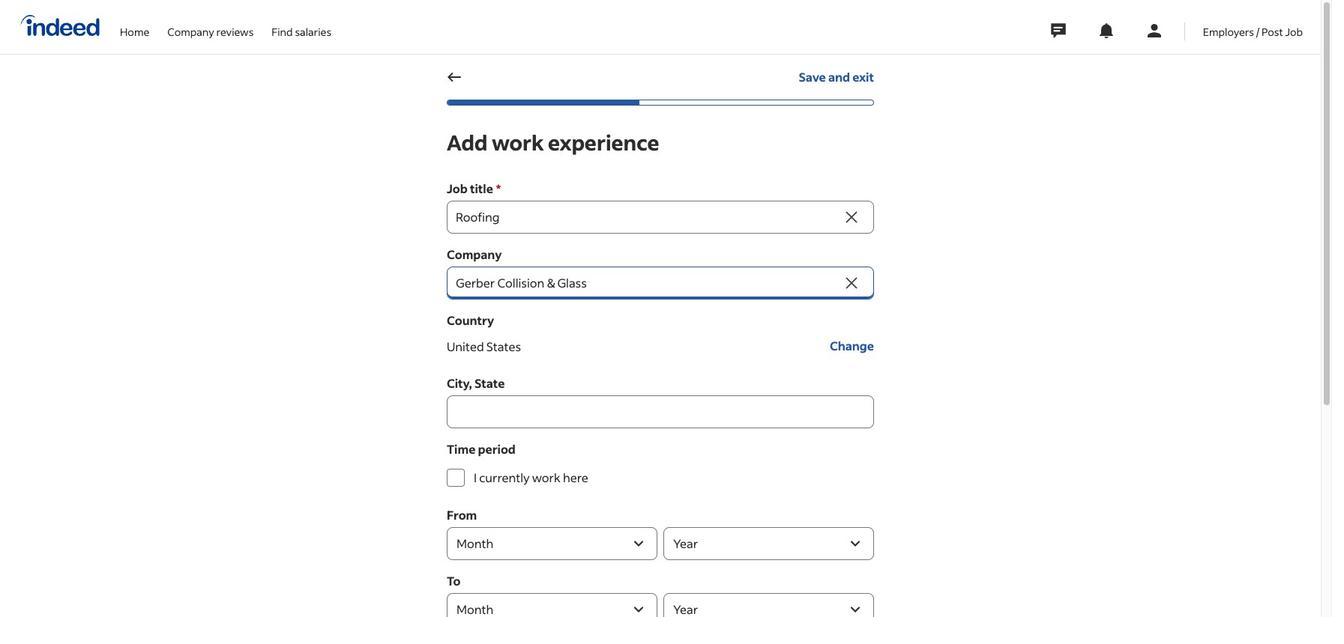 Task type: describe. For each thing, give the bounding box(es) containing it.
0 vertical spatial work
[[492, 129, 544, 156]]

from
[[447, 508, 477, 523]]

period
[[478, 442, 516, 457]]

*
[[496, 181, 501, 196]]

time period
[[447, 442, 516, 457]]

add work experience
[[447, 129, 659, 156]]

employers / post job link
[[1203, 0, 1303, 51]]

job title *
[[447, 181, 501, 196]]

progress progress bar
[[447, 100, 874, 106]]

i currently work here
[[474, 470, 588, 486]]

change
[[830, 338, 874, 354]]

job inside the add work experience element
[[447, 181, 468, 196]]

Company field
[[447, 267, 841, 300]]

city, state
[[447, 376, 505, 391]]

home
[[120, 24, 149, 39]]

employers
[[1203, 24, 1254, 39]]

state
[[475, 376, 505, 391]]

country
[[447, 313, 494, 328]]

add work experience element
[[447, 129, 886, 618]]

company for company reviews
[[167, 24, 214, 39]]

1 vertical spatial work
[[532, 470, 561, 486]]

change button
[[830, 330, 874, 363]]

save and exit link
[[799, 61, 874, 94]]

find salaries link
[[272, 0, 331, 51]]

home link
[[120, 0, 149, 51]]

post
[[1262, 24, 1283, 39]]



Task type: locate. For each thing, give the bounding box(es) containing it.
1 vertical spatial job
[[447, 181, 468, 196]]

experience
[[548, 129, 659, 156]]

work down progress image
[[492, 129, 544, 156]]

job left title
[[447, 181, 468, 196]]

company inside the add work experience element
[[447, 247, 502, 262]]

reviews
[[216, 24, 254, 39]]

to
[[447, 574, 461, 589]]

find salaries
[[272, 24, 331, 39]]

0 horizontal spatial company
[[167, 24, 214, 39]]

I currently work here checkbox
[[447, 469, 465, 487]]

company down job title * in the left top of the page
[[447, 247, 502, 262]]

company left reviews
[[167, 24, 214, 39]]

add
[[447, 129, 488, 156]]

0 vertical spatial job
[[1285, 24, 1303, 39]]

here
[[563, 470, 588, 486]]

city,
[[447, 376, 472, 391]]

work
[[492, 129, 544, 156], [532, 470, 561, 486]]

progress image
[[448, 100, 639, 105]]

and
[[828, 69, 850, 85]]

work left here at the left of the page
[[532, 470, 561, 486]]

0 vertical spatial company
[[167, 24, 214, 39]]

title
[[470, 181, 493, 196]]

City, State field
[[447, 396, 874, 429]]

currently
[[479, 470, 530, 486]]

exit
[[853, 69, 874, 85]]

0 horizontal spatial job
[[447, 181, 468, 196]]

united
[[447, 338, 484, 354]]

save and exit
[[799, 69, 874, 85]]

company reviews link
[[167, 0, 254, 51]]

united states
[[447, 338, 521, 354]]

job
[[1285, 24, 1303, 39], [447, 181, 468, 196]]

company
[[167, 24, 214, 39], [447, 247, 502, 262]]

find
[[272, 24, 293, 39]]

company for company
[[447, 247, 502, 262]]

company reviews
[[167, 24, 254, 39]]

i
[[474, 470, 477, 486]]

1 horizontal spatial company
[[447, 247, 502, 262]]

save
[[799, 69, 826, 85]]

employers / post job
[[1203, 24, 1303, 39]]

job right post
[[1285, 24, 1303, 39]]

company inside "link"
[[167, 24, 214, 39]]

salaries
[[295, 24, 331, 39]]

1 vertical spatial company
[[447, 247, 502, 262]]

None field
[[447, 201, 841, 234]]

states
[[486, 338, 521, 354]]

time
[[447, 442, 476, 457]]

1 horizontal spatial job
[[1285, 24, 1303, 39]]

/
[[1256, 24, 1260, 39]]



Task type: vqa. For each thing, say whether or not it's contained in the screenshot.
the bottommost Of
no



